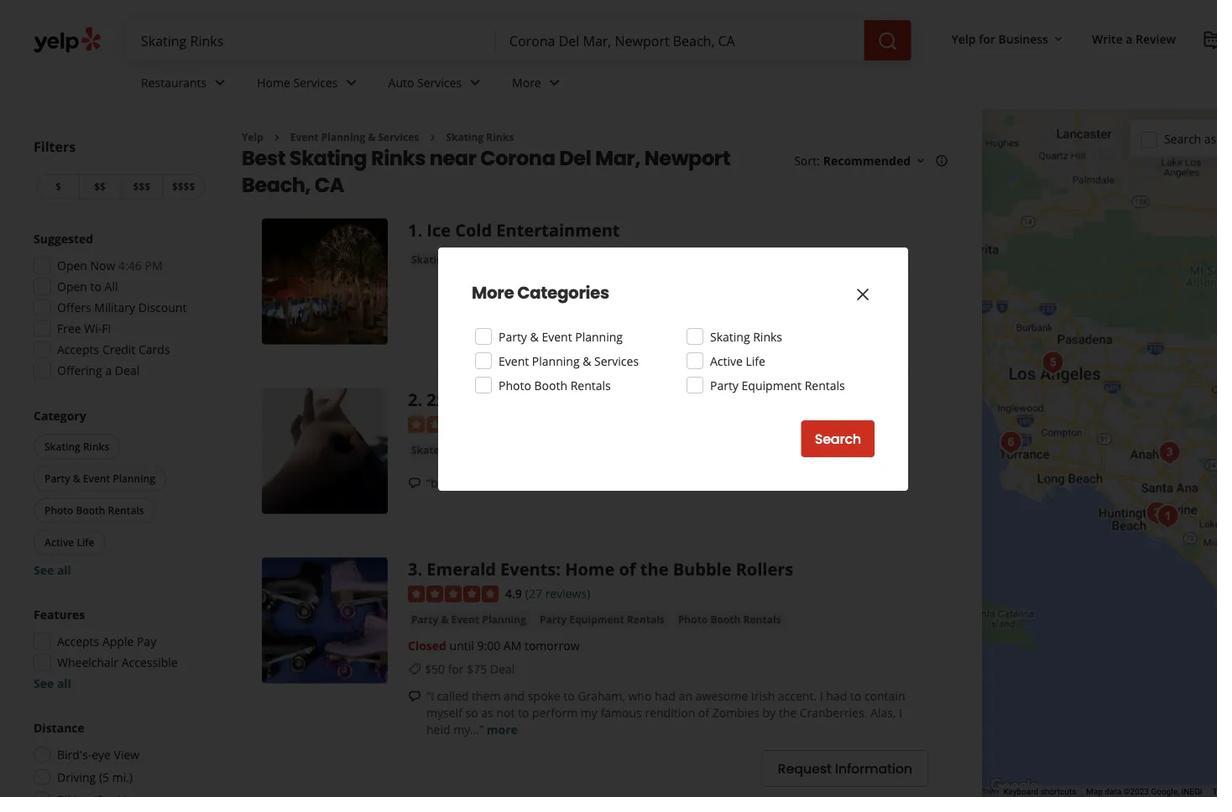 Task type: locate. For each thing, give the bounding box(es) containing it.
more for more
[[512, 74, 541, 90]]

for inside 'button'
[[979, 31, 996, 47]]

accepts apple pay
[[57, 634, 156, 650]]

2 accepts from the top
[[57, 634, 99, 650]]

the right "by"
[[779, 705, 797, 721]]

24 chevron down v2 image
[[210, 73, 230, 93], [465, 73, 485, 93], [545, 73, 565, 93]]

2x4 miniramps image
[[262, 388, 388, 514]]

1 vertical spatial active life
[[44, 536, 94, 549]]

0 vertical spatial active life
[[710, 353, 766, 369]]

0 horizontal spatial life
[[77, 536, 94, 549]]

event inside 'party & event planning' link
[[451, 612, 480, 626]]

see all button down wheelchair
[[34, 676, 71, 692]]

military
[[94, 300, 135, 316]]

16 speech v2 image left "best
[[408, 477, 421, 490]]

see all button for features
[[34, 676, 71, 692]]

1 vertical spatial accepts
[[57, 634, 99, 650]]

all
[[105, 279, 118, 295]]

more inside dialog
[[472, 281, 514, 305]]

offers
[[57, 300, 91, 316]]

0 vertical spatial active
[[710, 353, 743, 369]]

. left emerald
[[418, 558, 422, 581]]

0 horizontal spatial active life
[[44, 536, 94, 549]]

a right write
[[1126, 31, 1133, 47]]

and
[[504, 688, 525, 704]]

search image
[[878, 31, 898, 51]]

offers military discount
[[57, 300, 187, 316]]

1 vertical spatial home
[[565, 558, 615, 581]]

reviews)
[[545, 585, 590, 601]]

yelp link
[[242, 130, 263, 144]]

2 vertical spatial photo
[[678, 612, 708, 626]]

0 vertical spatial photo
[[499, 377, 531, 393]]

1 had from the left
[[655, 688, 676, 704]]

1 horizontal spatial active
[[710, 353, 743, 369]]

skate parks button
[[408, 442, 474, 458]]

party & event planning for topmost party & event planning 'button'
[[44, 472, 155, 486]]

party equipment rentals link
[[536, 611, 668, 628]]

photo booth rentals button up active life button
[[34, 498, 155, 523]]

24 chevron down v2 image for more
[[545, 73, 565, 93]]

keyboard shortcuts
[[1003, 787, 1076, 797]]

0 horizontal spatial ice cold entertainment image
[[262, 219, 388, 345]]

all down wheelchair
[[57, 676, 71, 692]]

for right $50
[[448, 661, 464, 677]]

yelp left 16 chevron right v2 image
[[242, 130, 263, 144]]

for
[[979, 31, 996, 47], [448, 661, 464, 677]]

see all down wheelchair
[[34, 676, 71, 692]]

0 horizontal spatial as
[[481, 705, 493, 721]]

active inside more categories dialog
[[710, 353, 743, 369]]

1 vertical spatial see all
[[34, 676, 71, 692]]

0 horizontal spatial 24 chevron down v2 image
[[210, 73, 230, 93]]

to up cranberries.
[[850, 688, 862, 704]]

24 chevron down v2 image right auto services
[[465, 73, 485, 93]]

restaurants
[[141, 74, 207, 90]]

bird's-
[[57, 747, 92, 763]]

am
[[504, 638, 522, 654]]

party & event planning button up active life button
[[34, 466, 166, 492]]

skating rinks link down ice
[[408, 251, 483, 268]]

to inside group
[[90, 279, 102, 295]]

event up miniramps
[[499, 353, 529, 369]]

ice cold entertainment link
[[427, 219, 620, 242]]

yelp for business button
[[945, 23, 1072, 54]]

photo booth rentals button down bubble
[[675, 611, 785, 628]]

more
[[487, 722, 518, 738]]

newport
[[644, 144, 730, 172]]

deal down closed until 9:00 am tomorrow on the left bottom
[[490, 661, 515, 677]]

life
[[746, 353, 766, 369], [77, 536, 94, 549]]

2 see all button from the top
[[34, 676, 71, 692]]

0 vertical spatial search
[[1164, 131, 1201, 147]]

all down active life button
[[57, 562, 71, 578]]

photo booth rentals
[[499, 377, 611, 393], [44, 504, 144, 518], [678, 612, 781, 626]]

all for category
[[57, 562, 71, 578]]

a down accepts credit cards
[[105, 363, 112, 379]]

data
[[1105, 787, 1122, 797]]

event planning & services link
[[290, 130, 419, 144]]

open
[[57, 258, 87, 274], [57, 279, 87, 295]]

photo up active life button
[[44, 504, 73, 518]]

1 vertical spatial of
[[698, 705, 709, 721]]

0 horizontal spatial had
[[655, 688, 676, 704]]

photo booth rentals inside group
[[44, 504, 144, 518]]

closed until 9:00 am tomorrow
[[408, 638, 580, 654]]

home up reviews)
[[565, 558, 615, 581]]

"best
[[426, 475, 457, 491]]

home up 16 chevron right v2 image
[[257, 74, 290, 90]]

0 horizontal spatial yelp
[[242, 130, 263, 144]]

option group containing distance
[[29, 720, 208, 798]]

party equipment rentals down reviews)
[[540, 612, 665, 626]]

24 chevron down v2 image inside auto services link
[[465, 73, 485, 93]]

to left all
[[90, 279, 102, 295]]

3 24 chevron down v2 image from the left
[[545, 73, 565, 93]]

1 vertical spatial yelp
[[242, 130, 263, 144]]

1 . ice cold entertainment
[[408, 219, 620, 242]]

24 chevron down v2 image up del
[[545, 73, 565, 93]]

event planning & services
[[290, 130, 419, 144], [499, 353, 639, 369]]

yelp for yelp for business
[[952, 31, 976, 47]]

0 vertical spatial .
[[418, 219, 422, 242]]

2 see from the top
[[34, 676, 54, 692]]

search
[[1164, 131, 1201, 147], [815, 430, 861, 449]]

1 vertical spatial booth
[[76, 504, 105, 518]]

1 horizontal spatial had
[[826, 688, 847, 704]]

1 see all from the top
[[34, 562, 71, 578]]

2 horizontal spatial 24 chevron down v2 image
[[545, 73, 565, 93]]

group containing features
[[29, 607, 208, 692]]

0 horizontal spatial photo booth rentals button
[[34, 498, 155, 523]]

a inside 'link'
[[1126, 31, 1133, 47]]

i
[[820, 688, 823, 704], [899, 705, 902, 721]]

photo up 3.7 star rating 'image'
[[499, 377, 531, 393]]

event planning & services down categories
[[499, 353, 639, 369]]

party & event planning button up the until
[[408, 611, 530, 628]]

see down active life button
[[34, 562, 54, 578]]

& left 16 chevron right v2 icon
[[368, 130, 376, 144]]

write a review
[[1092, 31, 1176, 47]]

open for open now 4:46 pm
[[57, 258, 87, 274]]

accepts up the offering
[[57, 342, 99, 358]]

0 horizontal spatial event planning & services
[[290, 130, 419, 144]]

1 vertical spatial more
[[472, 281, 514, 305]]

1 24 chevron down v2 image from the left
[[210, 73, 230, 93]]

more categories
[[472, 281, 609, 305]]

1 vertical spatial a
[[105, 363, 112, 379]]

24 chevron down v2 image
[[341, 73, 361, 93]]

1 vertical spatial skating rinks button
[[34, 434, 120, 460]]

0 vertical spatial as
[[1205, 131, 1217, 147]]

0 vertical spatial equipment
[[742, 377, 802, 393]]

yelp left business
[[952, 31, 976, 47]]

1 vertical spatial the
[[779, 705, 797, 721]]

i up cranberries.
[[820, 688, 823, 704]]

1 horizontal spatial search
[[1164, 131, 1201, 147]]

2 . from the top
[[418, 388, 422, 411]]

of
[[619, 558, 636, 581], [698, 705, 709, 721]]

1 horizontal spatial photo
[[499, 377, 531, 393]]

0 horizontal spatial search
[[815, 430, 861, 449]]

event up the until
[[451, 612, 480, 626]]

equipment
[[742, 377, 802, 393], [569, 612, 624, 626]]

more for more categories
[[472, 281, 514, 305]]

emerald events: home of the bubble rollers image
[[262, 558, 388, 684]]

0 vertical spatial the
[[640, 558, 669, 581]]

equipment inside the party equipment rentals button
[[569, 612, 624, 626]]

map
[[1086, 787, 1103, 797]]

2 all from the top
[[57, 676, 71, 692]]

&
[[368, 130, 376, 144], [530, 329, 539, 345], [583, 353, 591, 369], [73, 472, 80, 486], [441, 612, 449, 626]]

4:46
[[118, 258, 142, 274]]

24 chevron down v2 image inside more link
[[545, 73, 565, 93]]

of down awesome
[[698, 705, 709, 721]]

deal inside group
[[115, 363, 140, 379]]

skating rinks button down category
[[34, 434, 120, 460]]

1 vertical spatial photo booth rentals button
[[675, 611, 785, 628]]

the left bubble
[[640, 558, 669, 581]]

party & event planning up active life button
[[44, 472, 155, 486]]

event inside group
[[83, 472, 110, 486]]

more inside business categories element
[[512, 74, 541, 90]]

see all button down active life button
[[34, 562, 71, 578]]

tomorrow
[[525, 638, 580, 654]]

1
[[408, 219, 418, 242]]

2 vertical spatial .
[[418, 558, 422, 581]]

open up open to all
[[57, 258, 87, 274]]

& inside group
[[73, 472, 80, 486]]

0 horizontal spatial home
[[257, 74, 290, 90]]

rinks inside group
[[83, 440, 109, 454]]

had up cranberries.
[[826, 688, 847, 704]]

2 16 speech v2 image from the top
[[408, 690, 421, 703]]

deal
[[115, 363, 140, 379], [490, 661, 515, 677]]

1 horizontal spatial booth
[[534, 377, 568, 393]]

1 vertical spatial 16 speech v2 image
[[408, 690, 421, 703]]

2 24 chevron down v2 image from the left
[[465, 73, 485, 93]]

services inside more categories dialog
[[594, 353, 639, 369]]

1 vertical spatial group
[[30, 408, 208, 579]]

1 vertical spatial photo booth rentals
[[44, 504, 144, 518]]

1 vertical spatial active
[[44, 536, 74, 549]]

party
[[499, 329, 527, 345], [710, 377, 739, 393], [44, 472, 70, 486], [411, 612, 438, 626], [540, 612, 567, 626]]

2 horizontal spatial photo booth rentals
[[678, 612, 781, 626]]

ice cold entertainment image
[[262, 219, 388, 345], [1151, 500, 1185, 533]]

. left ice
[[418, 219, 422, 242]]

life inside more categories dialog
[[746, 353, 766, 369]]

review
[[1136, 31, 1176, 47]]

i right alas,
[[899, 705, 902, 721]]

0 horizontal spatial of
[[619, 558, 636, 581]]

party inside button
[[540, 612, 567, 626]]

see all down active life button
[[34, 562, 71, 578]]

driving (5 mi.)
[[57, 770, 133, 786]]

24 chevron down v2 image right restaurants
[[210, 73, 230, 93]]

who
[[628, 688, 652, 704]]

inegi
[[1181, 787, 1203, 797]]

party equipment rentals up search button
[[710, 377, 845, 393]]

event planning & services up the ca
[[290, 130, 419, 144]]

0 horizontal spatial the
[[640, 558, 669, 581]]

zombies
[[712, 705, 760, 721]]

None search field
[[128, 20, 915, 60]]

1 all from the top
[[57, 562, 71, 578]]

1 horizontal spatial home
[[565, 558, 615, 581]]

group
[[29, 230, 208, 384], [30, 408, 208, 579], [29, 607, 208, 692]]

1 see from the top
[[34, 562, 54, 578]]

1 vertical spatial i
[[899, 705, 902, 721]]

0 vertical spatial more
[[512, 74, 541, 90]]

party equipment rentals
[[710, 377, 845, 393], [540, 612, 665, 626]]

credit
[[102, 342, 135, 358]]

party equipment rentals button
[[536, 611, 668, 628]]

event up active life button
[[83, 472, 110, 486]]

party for the party equipment rentals button
[[540, 612, 567, 626]]

2 vertical spatial party & event planning
[[411, 612, 526, 626]]

1 vertical spatial equipment
[[569, 612, 624, 626]]

. left 2x4
[[418, 388, 422, 411]]

skating rinks
[[446, 130, 514, 144], [411, 252, 479, 266], [710, 329, 782, 345], [44, 440, 109, 454]]

distance
[[34, 720, 85, 736]]

option group
[[29, 720, 208, 798]]

more up the corona at top left
[[512, 74, 541, 90]]

1 horizontal spatial of
[[698, 705, 709, 721]]

booth inside more categories dialog
[[534, 377, 568, 393]]

deal down credit
[[115, 363, 140, 379]]

1 vertical spatial see all button
[[34, 676, 71, 692]]

home inside home services link
[[257, 74, 290, 90]]

skating rinks link right 16 chevron right v2 icon
[[446, 130, 514, 144]]

group containing category
[[30, 408, 208, 579]]

0 vertical spatial photo booth rentals
[[499, 377, 611, 393]]

4.9 star rating image
[[408, 586, 499, 603]]

for left business
[[979, 31, 996, 47]]

yelp
[[952, 31, 976, 47], [242, 130, 263, 144]]

1 vertical spatial party & event planning
[[44, 472, 155, 486]]

1 vertical spatial ice cold entertainment image
[[1151, 500, 1185, 533]]

0 vertical spatial skating rinks button
[[408, 251, 483, 268]]

pay
[[137, 634, 156, 650]]

16 speech v2 image
[[408, 477, 421, 490], [408, 690, 421, 703]]

open up offers
[[57, 279, 87, 295]]

as inside "i called them and spoke to graham, who had an awesome irish accent. i had to contain myself so as not to perform my famous rendition of zombies by the cranberries. alas, i held my…"
[[481, 705, 493, 721]]

1 horizontal spatial event planning & services
[[499, 353, 639, 369]]

16 speech v2 image left "i at the left bottom
[[408, 690, 421, 703]]

yelp inside 'button'
[[952, 31, 976, 47]]

write a review link
[[1085, 23, 1183, 54]]

contain
[[865, 688, 905, 704]]

to right not
[[518, 705, 529, 721]]

1 . from the top
[[418, 219, 422, 242]]

skating
[[446, 130, 484, 144], [289, 144, 367, 172], [411, 252, 449, 266], [710, 329, 750, 345], [44, 440, 80, 454]]

1 horizontal spatial equipment
[[742, 377, 802, 393]]

1 horizontal spatial 24 chevron down v2 image
[[465, 73, 485, 93]]

16 speech v2 image for "i called them and spoke to graham, who had an awesome irish accent. i had to contain myself so as not to perform my famous rendition of zombies by the cranberries. alas, i held my…"
[[408, 690, 421, 703]]

0 horizontal spatial active
[[44, 536, 74, 549]]

0 vertical spatial a
[[1126, 31, 1133, 47]]

search inside button
[[815, 430, 861, 449]]

skating rinks inside group
[[44, 440, 109, 454]]

to up perform
[[563, 688, 575, 704]]

0 horizontal spatial photo
[[44, 504, 73, 518]]

0 vertical spatial 16 speech v2 image
[[408, 477, 421, 490]]

party & event planning up the until
[[411, 612, 526, 626]]

24 chevron down v2 image for auto services
[[465, 73, 485, 93]]

0 horizontal spatial deal
[[115, 363, 140, 379]]

0 vertical spatial see all
[[34, 562, 71, 578]]

0 horizontal spatial i
[[820, 688, 823, 704]]

& up active life button
[[73, 472, 80, 486]]

see all button for category
[[34, 562, 71, 578]]

skating rinks button down ice
[[408, 251, 483, 268]]

skating rinks button
[[408, 251, 483, 268], [34, 434, 120, 460]]

1 vertical spatial as
[[481, 705, 493, 721]]

of up the party equipment rentals button
[[619, 558, 636, 581]]

0 vertical spatial open
[[57, 258, 87, 274]]

rollers
[[736, 558, 794, 581]]

2 see all from the top
[[34, 676, 71, 692]]

a
[[1126, 31, 1133, 47], [105, 363, 112, 379]]

skating inside group
[[44, 440, 80, 454]]

0 horizontal spatial a
[[105, 363, 112, 379]]

0 vertical spatial see
[[34, 562, 54, 578]]

write
[[1092, 31, 1123, 47]]

0 vertical spatial see all button
[[34, 562, 71, 578]]

0 vertical spatial party & event planning button
[[34, 466, 166, 492]]

party & event planning down categories
[[499, 329, 623, 345]]

for for yelp
[[979, 31, 996, 47]]

1 horizontal spatial the
[[779, 705, 797, 721]]

more
[[512, 74, 541, 90], [472, 281, 514, 305]]

. for 3
[[418, 558, 422, 581]]

2x4 miniramps image
[[1140, 497, 1174, 530]]

a inside group
[[105, 363, 112, 379]]

te
[[1213, 787, 1217, 797]]

sort:
[[794, 153, 820, 169]]

1 vertical spatial life
[[77, 536, 94, 549]]

had
[[655, 688, 676, 704], [826, 688, 847, 704]]

0 horizontal spatial for
[[448, 661, 464, 677]]

0 horizontal spatial party & event planning button
[[34, 466, 166, 492]]

photo down bubble
[[678, 612, 708, 626]]

1 see all button from the top
[[34, 562, 71, 578]]

0 horizontal spatial party equipment rentals
[[540, 612, 665, 626]]

0 horizontal spatial booth
[[76, 504, 105, 518]]

party & event planning inside group
[[44, 472, 155, 486]]

1 16 speech v2 image from the top
[[408, 477, 421, 490]]

event planning & services inside more categories dialog
[[499, 353, 639, 369]]

3 . from the top
[[418, 558, 422, 581]]

0 vertical spatial party equipment rentals
[[710, 377, 845, 393]]

ca
[[315, 171, 344, 199]]

accepts for accepts apple pay
[[57, 634, 99, 650]]

map region
[[876, 66, 1217, 798]]

1 horizontal spatial yelp
[[952, 31, 976, 47]]

party & event planning
[[499, 329, 623, 345], [44, 472, 155, 486], [411, 612, 526, 626]]

active life inside more categories dialog
[[710, 353, 766, 369]]

1 vertical spatial all
[[57, 676, 71, 692]]

16 deal v2 image
[[408, 663, 421, 676]]

1 vertical spatial open
[[57, 279, 87, 295]]

1 horizontal spatial as
[[1205, 131, 1217, 147]]

the
[[640, 558, 669, 581], [779, 705, 797, 721]]

offering
[[57, 363, 102, 379]]

yelp for yelp link
[[242, 130, 263, 144]]

1 open from the top
[[57, 258, 87, 274]]

accepts up wheelchair
[[57, 634, 99, 650]]

1 accepts from the top
[[57, 342, 99, 358]]

2 vertical spatial booth
[[711, 612, 741, 626]]

equipment inside more categories dialog
[[742, 377, 802, 393]]

1 horizontal spatial party equipment rentals
[[710, 377, 845, 393]]

24 chevron down v2 image inside restaurants link
[[210, 73, 230, 93]]

see for features
[[34, 676, 54, 692]]

16 chevron down v2 image
[[1052, 32, 1065, 46]]

see
[[34, 562, 54, 578], [34, 676, 54, 692]]

had up rendition
[[655, 688, 676, 704]]

1 horizontal spatial party & event planning button
[[408, 611, 530, 628]]

perform
[[532, 705, 578, 721]]

not
[[496, 705, 515, 721]]

keyboard
[[1003, 787, 1039, 797]]

see up the distance
[[34, 676, 54, 692]]

corona
[[480, 144, 555, 172]]

more down cold
[[472, 281, 514, 305]]

1 vertical spatial event planning & services
[[499, 353, 639, 369]]

party inside group
[[44, 472, 70, 486]]

2 open from the top
[[57, 279, 87, 295]]

ice cold entertainment image inside the map region
[[1151, 500, 1185, 533]]

1 vertical spatial deal
[[490, 661, 515, 677]]

. for 2
[[418, 388, 422, 411]]

0 vertical spatial party & event planning
[[499, 329, 623, 345]]

all for features
[[57, 676, 71, 692]]



Task type: describe. For each thing, give the bounding box(es) containing it.
party equipment rentals inside more categories dialog
[[710, 377, 845, 393]]

best
[[242, 144, 286, 172]]

$$$
[[133, 180, 150, 194]]

music makes you move image
[[1036, 346, 1070, 380]]

miniramps
[[460, 388, 551, 411]]

bird's-eye view
[[57, 747, 140, 763]]

apple
[[102, 634, 134, 650]]

0 vertical spatial event planning & services
[[290, 130, 419, 144]]

0 vertical spatial photo booth rentals button
[[34, 498, 155, 523]]

1 horizontal spatial photo booth rentals button
[[675, 611, 785, 628]]

fi
[[102, 321, 111, 337]]

accent.
[[778, 688, 817, 704]]

parks
[[442, 443, 470, 457]]

group containing suggested
[[29, 230, 208, 384]]

graham,
[[578, 688, 625, 704]]

0 horizontal spatial skating rinks button
[[34, 434, 120, 460]]

see all for features
[[34, 676, 71, 692]]

for for $50
[[448, 661, 464, 677]]

active inside button
[[44, 536, 74, 549]]

request information button
[[762, 751, 928, 788]]

2 had from the left
[[826, 688, 847, 704]]

held
[[426, 722, 450, 738]]

1 vertical spatial party & event planning button
[[408, 611, 530, 628]]

4.9 link
[[505, 584, 522, 602]]

called
[[437, 688, 469, 704]]

information
[[835, 760, 913, 779]]

accepts for accepts credit cards
[[57, 342, 99, 358]]

pm
[[145, 258, 162, 274]]

16 info v2 image
[[935, 154, 949, 168]]

rentals inside group
[[108, 504, 144, 518]]

& down 4.9 star rating image
[[441, 612, 449, 626]]

the inside "i called them and spoke to graham, who had an awesome irish accent. i had to contain myself so as not to perform my famous rendition of zombies by the cranberries. alas, i held my…"
[[779, 705, 797, 721]]

mi.)
[[112, 770, 133, 786]]

an
[[679, 688, 693, 704]]

$75
[[467, 661, 487, 677]]

del
[[559, 144, 591, 172]]

2x4
[[427, 388, 456, 411]]

event right 16 chevron right v2 image
[[290, 130, 319, 144]]

rentals inside button
[[627, 612, 665, 626]]

booth inside group
[[76, 504, 105, 518]]

request information
[[778, 760, 913, 779]]

& down categories
[[583, 353, 591, 369]]

party equipment rentals inside button
[[540, 612, 665, 626]]

rendition
[[645, 705, 695, 721]]

photo booth rentals inside more categories dialog
[[499, 377, 611, 393]]

emerald events: home of the bubble rollers link
[[427, 558, 794, 581]]

categories
[[517, 281, 609, 305]]

keyboard shortcuts button
[[1003, 786, 1076, 798]]

(27 reviews) link
[[525, 584, 590, 602]]

"i
[[426, 688, 434, 704]]

3 . emerald events: home of the bubble rollers
[[408, 558, 794, 581]]

of inside "i called them and spoke to graham, who had an awesome irish accent. i had to contain myself so as not to perform my famous rendition of zombies by the cranberries. alas, i held my…"
[[698, 705, 709, 721]]

16 chevron right v2 image
[[270, 131, 284, 144]]

dnt elite events image
[[994, 426, 1028, 460]]

16 speech v2 image for "best
[[408, 477, 421, 490]]

user actions element
[[938, 23, 1217, 57]]

events:
[[500, 558, 561, 581]]

3.7 star rating image
[[408, 416, 499, 433]]

te link
[[1213, 787, 1217, 797]]

24 chevron down v2 image for restaurants
[[210, 73, 230, 93]]

see all for category
[[34, 562, 71, 578]]

rinks inside best skating rinks near corona del mar, newport beach, ca
[[371, 144, 426, 172]]

16 chevron right v2 image
[[426, 131, 439, 144]]

more link
[[499, 60, 578, 109]]

life inside button
[[77, 536, 94, 549]]

4.9
[[505, 585, 522, 601]]

google,
[[1151, 787, 1179, 797]]

open for open to all
[[57, 279, 87, 295]]

request
[[778, 760, 832, 779]]

see for category
[[34, 562, 54, 578]]

closed
[[408, 638, 447, 654]]

cards
[[138, 342, 170, 358]]

mar,
[[595, 144, 640, 172]]

skate
[[411, 443, 440, 457]]

more categories dialog
[[0, 0, 1217, 798]]

. for 1
[[418, 219, 422, 242]]

by
[[763, 705, 776, 721]]

cranberries.
[[800, 705, 867, 721]]

emerald
[[427, 558, 496, 581]]

myself
[[426, 705, 462, 721]]

accessible
[[122, 655, 178, 671]]

wheelchair
[[57, 655, 118, 671]]

eye
[[92, 747, 111, 763]]

0 vertical spatial of
[[619, 558, 636, 581]]

more link
[[487, 722, 518, 738]]

ice
[[427, 219, 451, 242]]

filters
[[34, 138, 76, 156]]

2 horizontal spatial booth
[[711, 612, 741, 626]]

$$$$ button
[[162, 174, 205, 199]]

party & event planning inside more categories dialog
[[499, 329, 623, 345]]

emerald events: home of the bubble rollers image
[[1153, 436, 1187, 470]]

business categories element
[[128, 60, 1217, 109]]

search for search as 
[[1164, 131, 1201, 147]]

0 vertical spatial skating rinks link
[[446, 130, 514, 144]]

my…"
[[453, 722, 484, 738]]

my
[[581, 705, 598, 721]]

$ button
[[37, 174, 79, 199]]

planning inside group
[[113, 472, 155, 486]]

cold
[[455, 219, 492, 242]]

3
[[408, 558, 418, 581]]

restaurants link
[[128, 60, 244, 109]]

$50 for $75 deal
[[425, 661, 515, 677]]

projects image
[[1203, 30, 1217, 50]]

(5
[[99, 770, 109, 786]]

skating inside more categories dialog
[[710, 329, 750, 345]]

a for offering
[[105, 363, 112, 379]]

skating inside best skating rinks near corona del mar, newport beach, ca
[[289, 144, 367, 172]]

active life inside button
[[44, 536, 94, 549]]

$$$$
[[172, 180, 195, 194]]

skating rinks inside more categories dialog
[[710, 329, 782, 345]]

$$$ button
[[120, 174, 162, 199]]

photo booth rentals link
[[675, 611, 785, 628]]

view
[[114, 747, 140, 763]]

2 vertical spatial photo booth rentals
[[678, 612, 781, 626]]

near
[[430, 144, 477, 172]]

2x4 miniramps link
[[427, 388, 551, 411]]

skate parks link
[[408, 442, 474, 458]]

party & event planning for the bottom party & event planning 'button'
[[411, 612, 526, 626]]

yelp for business
[[952, 31, 1048, 47]]

until
[[450, 638, 474, 654]]

features
[[34, 607, 85, 623]]

rinks inside more categories dialog
[[753, 329, 782, 345]]

search button
[[801, 421, 875, 458]]

wi-
[[84, 321, 102, 337]]

event down categories
[[542, 329, 572, 345]]

©2023
[[1124, 787, 1149, 797]]

a for write
[[1126, 31, 1133, 47]]

google image
[[986, 776, 1042, 798]]

party for the bottom party & event planning 'button'
[[411, 612, 438, 626]]

& down more categories in the top of the page
[[530, 329, 539, 345]]

close image
[[853, 285, 873, 305]]

alas,
[[871, 705, 896, 721]]

(27
[[525, 585, 542, 601]]

1 horizontal spatial i
[[899, 705, 902, 721]]

awesome
[[696, 688, 748, 704]]

wheelchair accessible
[[57, 655, 178, 671]]

1 vertical spatial skating rinks link
[[408, 251, 483, 268]]

photo inside more categories dialog
[[499, 377, 531, 393]]

irish
[[751, 688, 775, 704]]

now
[[90, 258, 115, 274]]

party for topmost party & event planning 'button'
[[44, 472, 70, 486]]

search for search
[[815, 430, 861, 449]]

photo inside group
[[44, 504, 73, 518]]

1 horizontal spatial deal
[[490, 661, 515, 677]]



Task type: vqa. For each thing, say whether or not it's contained in the screenshot.
Search as map moves
no



